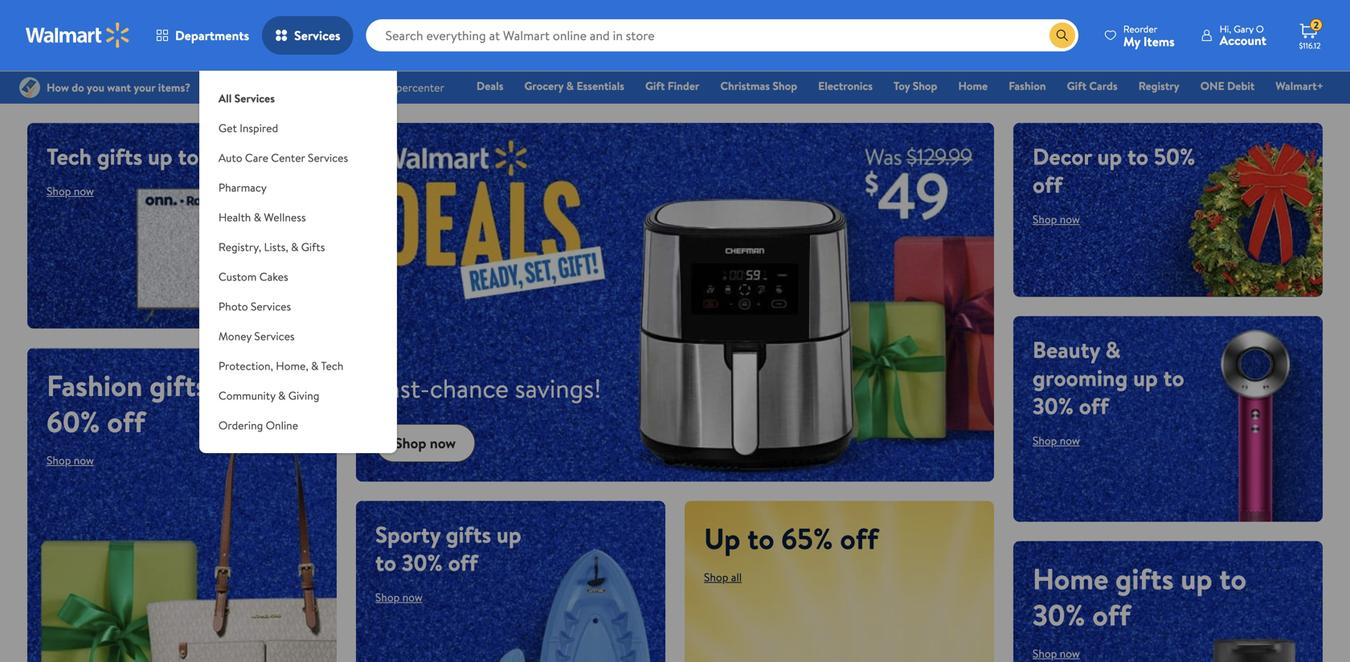 Task type: vqa. For each thing, say whether or not it's contained in the screenshot.
Delivery associated with to
no



Task type: locate. For each thing, give the bounding box(es) containing it.
money services button
[[199, 322, 397, 351]]

50%
[[1154, 141, 1196, 172]]

tech
[[47, 141, 92, 172], [321, 358, 344, 374]]

home inside home gifts up to 30% off
[[1033, 559, 1109, 599]]

fashion inside fashion gifts up to 60% off
[[47, 365, 143, 406]]

services
[[294, 27, 341, 44], [234, 90, 275, 106], [308, 150, 348, 166], [251, 299, 291, 314], [254, 328, 295, 344]]

sporty
[[375, 519, 441, 550]]

services right all
[[234, 90, 275, 106]]

now for sporty gifts up to 30% off
[[403, 590, 423, 606]]

60%
[[47, 402, 100, 442]]

to inside decor up to 50% off
[[1128, 141, 1149, 172]]

shop now link for fashion gifts up to 60% off
[[47, 453, 94, 468]]

gifts inside fashion gifts up to 60% off
[[150, 365, 208, 406]]

services inside dropdown button
[[251, 299, 291, 314]]

0 horizontal spatial home
[[959, 78, 988, 94]]

debit
[[1228, 78, 1255, 94]]

account
[[1220, 31, 1267, 49]]

deals
[[477, 78, 504, 94]]

1 vertical spatial fashion
[[47, 365, 143, 406]]

custom cakes button
[[199, 262, 397, 292]]

0 vertical spatial fashion
[[1009, 78, 1047, 94]]

gifts for tech
[[97, 141, 142, 172]]

0 horizontal spatial gift
[[646, 78, 665, 94]]

off inside fashion gifts up to 60% off
[[107, 402, 145, 442]]

1 horizontal spatial tech
[[321, 358, 344, 374]]

0 horizontal spatial fashion
[[47, 365, 143, 406]]

all services link
[[199, 71, 397, 113]]

up
[[148, 141, 173, 172], [1098, 141, 1123, 172], [1134, 362, 1159, 394], [215, 365, 247, 406], [497, 519, 522, 550], [1181, 559, 1213, 599]]

services up protection, home, & tech
[[254, 328, 295, 344]]

0 vertical spatial home
[[959, 78, 988, 94]]

shop for tech gifts up to 30% off
[[47, 183, 71, 199]]

shop inside toy shop 'link'
[[913, 78, 938, 94]]

tech inside "dropdown button"
[[321, 358, 344, 374]]

2
[[1314, 18, 1320, 32]]

gifts
[[301, 239, 325, 255]]

shop now link
[[47, 183, 94, 199], [1033, 211, 1081, 227], [375, 424, 475, 463], [1033, 433, 1081, 449], [47, 453, 94, 468], [375, 590, 423, 606], [1033, 646, 1081, 662]]

gift left cards
[[1067, 78, 1087, 94]]

fashion for fashion
[[1009, 78, 1047, 94]]

up inside fashion gifts up to 60% off
[[215, 365, 247, 406]]

shop now for tech gifts up to 30% off
[[47, 183, 94, 199]]

photo
[[219, 299, 248, 314]]

1 vertical spatial home
[[1033, 559, 1109, 599]]

home
[[959, 78, 988, 94], [1033, 559, 1109, 599]]

30% inside sporty gifts up to 30% off
[[402, 547, 443, 579]]

& for beauty & grooming up to 30% off
[[1106, 334, 1121, 365]]

gift for gift cards
[[1067, 78, 1087, 94]]

1 horizontal spatial fashion
[[1009, 78, 1047, 94]]

gift left finder
[[646, 78, 665, 94]]

now for beauty & grooming up to 30% off
[[1060, 433, 1081, 449]]

grocery & essentials link
[[517, 77, 632, 94]]

one debit link
[[1194, 77, 1263, 94]]

30% inside home gifts up to 30% off
[[1033, 595, 1086, 635]]

christmas
[[721, 78, 770, 94]]

1 horizontal spatial home
[[1033, 559, 1109, 599]]

ordering
[[219, 418, 263, 433]]

off inside decor up to 50% off
[[1033, 169, 1063, 200]]

toy shop link
[[887, 77, 945, 94]]

auto
[[219, 150, 242, 166]]

electronics link
[[811, 77, 880, 94]]

all services
[[219, 90, 275, 106]]

now for decor up to 50% off
[[1060, 211, 1081, 227]]

gift inside 'link'
[[1067, 78, 1087, 94]]

1 horizontal spatial gift
[[1067, 78, 1087, 94]]

one
[[1201, 78, 1225, 94]]

now for home gifts up to 30% off
[[1060, 646, 1081, 662]]

off inside beauty & grooming up to 30% off
[[1080, 390, 1109, 422]]

pharmacy
[[219, 180, 267, 195]]

0 horizontal spatial tech
[[47, 141, 92, 172]]

registry
[[1139, 78, 1180, 94]]

ordering online button
[[199, 411, 397, 441]]

photo services
[[219, 299, 291, 314]]

shop now for decor up to 50% off
[[1033, 211, 1081, 227]]

& inside dropdown button
[[254, 209, 261, 225]]

up inside sporty gifts up to 30% off
[[497, 519, 522, 550]]

gary
[[1234, 22, 1254, 36]]

to inside home gifts up to 30% off
[[1220, 559, 1247, 599]]

& inside "dropdown button"
[[311, 358, 319, 374]]

& right grocery
[[567, 78, 574, 94]]

christmas shop link
[[713, 77, 805, 94]]

1 gift from the left
[[646, 78, 665, 94]]

services up all services link
[[294, 27, 341, 44]]

& right health
[[254, 209, 261, 225]]

registry, lists, & gifts button
[[199, 232, 397, 262]]

up inside home gifts up to 30% off
[[1181, 559, 1213, 599]]

& right beauty
[[1106, 334, 1121, 365]]

& left giving
[[278, 388, 286, 404]]

to
[[178, 141, 199, 172], [1128, 141, 1149, 172], [1164, 362, 1185, 394], [254, 365, 281, 406], [748, 519, 775, 559], [375, 547, 397, 579], [1220, 559, 1247, 599]]

services right center
[[308, 150, 348, 166]]

1 vertical spatial tech
[[321, 358, 344, 374]]

30% for tech gifts up to 30% off
[[204, 141, 245, 172]]

auto care center services
[[219, 150, 348, 166]]

shop now
[[47, 183, 94, 199], [1033, 211, 1081, 227], [1033, 433, 1081, 449], [395, 433, 456, 454], [47, 453, 94, 468], [375, 590, 423, 606], [1033, 646, 1081, 662]]

&
[[567, 78, 574, 94], [254, 209, 261, 225], [291, 239, 299, 255], [1106, 334, 1121, 365], [311, 358, 319, 374], [278, 388, 286, 404]]

up inside beauty & grooming up to 30% off
[[1134, 362, 1159, 394]]

home,
[[276, 358, 309, 374]]

shop now link for sporty gifts up to 30% off
[[375, 590, 423, 606]]

now
[[74, 183, 94, 199], [1060, 211, 1081, 227], [1060, 433, 1081, 449], [430, 433, 456, 454], [74, 453, 94, 468], [403, 590, 423, 606], [1060, 646, 1081, 662]]

essentials
[[577, 78, 625, 94]]

walmart+
[[1276, 78, 1324, 94]]

& left gifts
[[291, 239, 299, 255]]

grocery & essentials
[[525, 78, 625, 94]]

reorder my items
[[1124, 22, 1175, 50]]

home gifts up to 30% off
[[1033, 559, 1247, 635]]

departments button
[[143, 16, 262, 55]]

shop for sporty gifts up to 30% off
[[375, 590, 400, 606]]

off inside home gifts up to 30% off
[[1093, 595, 1131, 635]]

30% for home gifts up to 30% off
[[1033, 595, 1086, 635]]

shop
[[773, 78, 798, 94], [913, 78, 938, 94], [47, 183, 71, 199], [1033, 211, 1058, 227], [1033, 433, 1058, 449], [395, 433, 427, 454], [47, 453, 71, 468], [704, 570, 729, 585], [375, 590, 400, 606], [1033, 646, 1058, 662]]

all
[[731, 570, 742, 585]]

search icon image
[[1056, 29, 1069, 42]]

toy
[[894, 78, 910, 94]]

shop for decor up to 50% off
[[1033, 211, 1058, 227]]

shop now for sporty gifts up to 30% off
[[375, 590, 423, 606]]

shop for beauty & grooming up to 30% off
[[1033, 433, 1058, 449]]

& for community & giving
[[278, 388, 286, 404]]

gift finder
[[646, 78, 700, 94]]

Walmart Site-Wide search field
[[366, 19, 1079, 51]]

walmart image
[[26, 23, 130, 48]]

health & wellness
[[219, 209, 306, 225]]

protection, home, & tech
[[219, 358, 344, 374]]

care
[[245, 150, 268, 166]]

grooming
[[1033, 362, 1128, 394]]

gifts for sporty
[[446, 519, 491, 550]]

gifts for home
[[1116, 559, 1174, 599]]

0 vertical spatial tech
[[47, 141, 92, 172]]

& right home,
[[311, 358, 319, 374]]

grocery
[[525, 78, 564, 94]]

30% inside beauty & grooming up to 30% off
[[1033, 390, 1074, 422]]

& for health & wellness
[[254, 209, 261, 225]]

up inside decor up to 50% off
[[1098, 141, 1123, 172]]

o
[[1257, 22, 1265, 36]]

hi,
[[1220, 22, 1232, 36]]

shop now for beauty & grooming up to 30% off
[[1033, 433, 1081, 449]]

departments
[[175, 27, 249, 44]]

& inside beauty & grooming up to 30% off
[[1106, 334, 1121, 365]]

fashion link
[[1002, 77, 1054, 94]]

gifts inside home gifts up to 30% off
[[1116, 559, 1174, 599]]

2 gift from the left
[[1067, 78, 1087, 94]]

gift cards link
[[1060, 77, 1125, 94]]

up for home gifts up to 30% off
[[1181, 559, 1213, 599]]

gifts inside sporty gifts up to 30% off
[[446, 519, 491, 550]]

services for all services
[[234, 90, 275, 106]]

shop now link for beauty & grooming up to 30% off
[[1033, 433, 1081, 449]]

shop now for fashion gifts up to 60% off
[[47, 453, 94, 468]]

services down cakes
[[251, 299, 291, 314]]

gifts
[[97, 141, 142, 172], [150, 365, 208, 406], [446, 519, 491, 550], [1116, 559, 1174, 599]]

protection,
[[219, 358, 273, 374]]

tech gifts up to 30% off
[[47, 141, 281, 172]]



Task type: describe. For each thing, give the bounding box(es) containing it.
65%
[[782, 519, 834, 559]]

cakes
[[259, 269, 288, 285]]

beauty & grooming up to 30% off
[[1033, 334, 1185, 422]]

registry, lists, & gifts
[[219, 239, 325, 255]]

shop inside "christmas shop" link
[[773, 78, 798, 94]]

money
[[219, 328, 252, 344]]

home link
[[952, 77, 996, 94]]

beauty
[[1033, 334, 1101, 365]]

registry,
[[219, 239, 261, 255]]

sporty gifts up to 30% off
[[375, 519, 522, 579]]

home for home gifts up to 30% off
[[1033, 559, 1109, 599]]

health & wellness button
[[199, 203, 397, 232]]

walmart+ link
[[1269, 77, 1332, 94]]

gifts for fashion
[[150, 365, 208, 406]]

hi, gary o account
[[1220, 22, 1267, 49]]

up
[[704, 519, 741, 559]]

now for tech gifts up to 30% off
[[74, 183, 94, 199]]

get
[[219, 120, 237, 136]]

health
[[219, 209, 251, 225]]

up to 65% off
[[704, 519, 879, 559]]

my
[[1124, 33, 1141, 50]]

custom cakes
[[219, 269, 288, 285]]

shop for fashion gifts up to 60% off
[[47, 453, 71, 468]]

online
[[266, 418, 298, 433]]

shop now link for tech gifts up to 30% off
[[47, 183, 94, 199]]

custom
[[219, 269, 257, 285]]

& for grocery & essentials
[[567, 78, 574, 94]]

gift cards
[[1067, 78, 1118, 94]]

cards
[[1090, 78, 1118, 94]]

decor up to 50% off
[[1033, 141, 1196, 200]]

finder
[[668, 78, 700, 94]]

registry link
[[1132, 77, 1187, 94]]

money services
[[219, 328, 295, 344]]

wellness
[[264, 209, 306, 225]]

services button
[[262, 16, 353, 55]]

all
[[219, 90, 232, 106]]

deals link
[[470, 77, 511, 94]]

to inside beauty & grooming up to 30% off
[[1164, 362, 1185, 394]]

get inspired
[[219, 120, 278, 136]]

fashion gifts up to 60% off
[[47, 365, 281, 442]]

giving
[[288, 388, 320, 404]]

shop all link
[[704, 570, 742, 585]]

auto care center services button
[[199, 143, 397, 173]]

home for home
[[959, 78, 988, 94]]

community & giving
[[219, 388, 320, 404]]

up for fashion gifts up to 60% off
[[215, 365, 247, 406]]

services for photo services
[[251, 299, 291, 314]]

shop now link for decor up to 50% off
[[1033, 211, 1081, 227]]

inspired
[[240, 120, 278, 136]]

shop for home gifts up to 30% off
[[1033, 646, 1058, 662]]

community & giving button
[[199, 381, 397, 411]]

30% for sporty gifts up to 30% off
[[402, 547, 443, 579]]

up for tech gifts up to 30% off
[[148, 141, 173, 172]]

off inside sporty gifts up to 30% off
[[448, 547, 478, 579]]

shop for up to 65% off
[[704, 570, 729, 585]]

ordering online
[[219, 418, 298, 433]]

christmas shop
[[721, 78, 798, 94]]

Search search field
[[366, 19, 1079, 51]]

gift finder link
[[638, 77, 707, 94]]

to inside fashion gifts up to 60% off
[[254, 365, 281, 406]]

up for sporty gifts up to 30% off
[[497, 519, 522, 550]]

center
[[271, 150, 305, 166]]

to inside sporty gifts up to 30% off
[[375, 547, 397, 579]]

pharmacy button
[[199, 173, 397, 203]]

items
[[1144, 33, 1175, 50]]

now for fashion gifts up to 60% off
[[74, 453, 94, 468]]

one debit
[[1201, 78, 1255, 94]]

shop now link for home gifts up to 30% off
[[1033, 646, 1081, 662]]

electronics
[[819, 78, 873, 94]]

photo services button
[[199, 292, 397, 322]]

shop now for home gifts up to 30% off
[[1033, 646, 1081, 662]]

fashion for fashion gifts up to 60% off
[[47, 365, 143, 406]]

community
[[219, 388, 276, 404]]

$116.12
[[1300, 40, 1321, 51]]

protection, home, & tech button
[[199, 351, 397, 381]]

services inside dropdown button
[[294, 27, 341, 44]]

reorder
[[1124, 22, 1158, 36]]

gift for gift finder
[[646, 78, 665, 94]]

get inspired button
[[199, 113, 397, 143]]

services for money services
[[254, 328, 295, 344]]

lists,
[[264, 239, 288, 255]]



